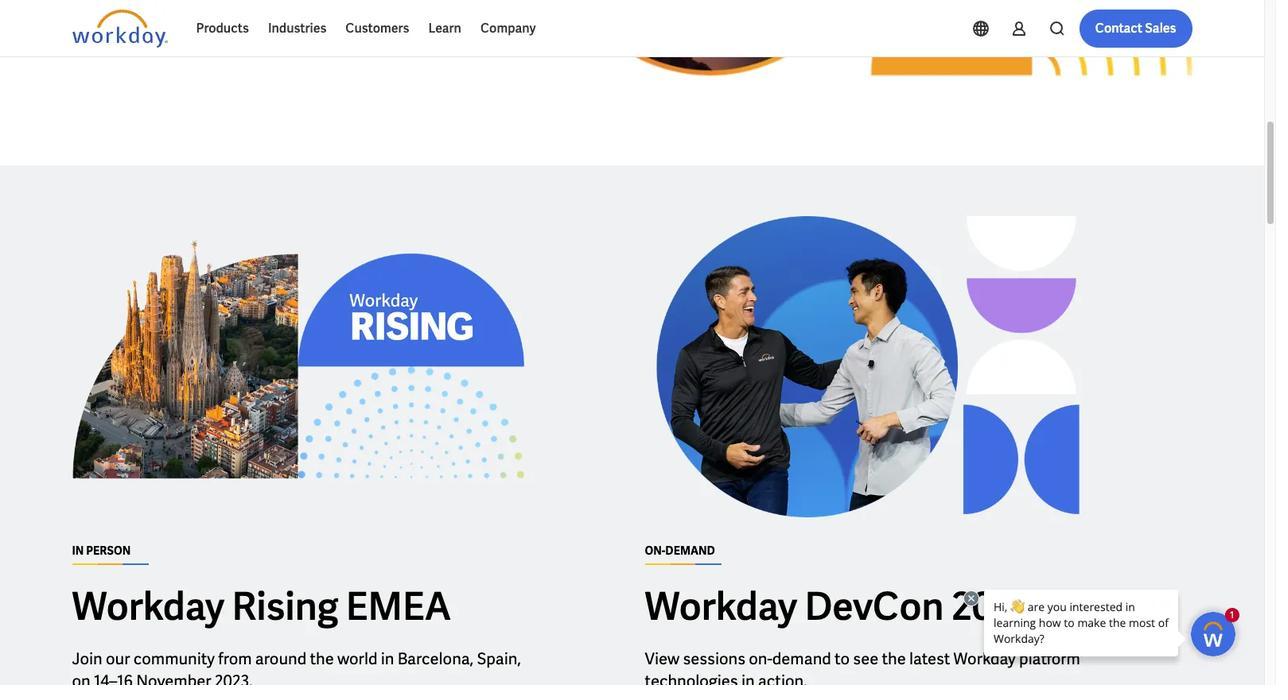 Task type: vqa. For each thing, say whether or not it's contained in the screenshot.
Operations
no



Task type: describe. For each thing, give the bounding box(es) containing it.
go to the homepage image
[[72, 10, 167, 48]]

technologies
[[645, 671, 738, 686]]

view
[[645, 649, 680, 670]]

to
[[835, 649, 850, 670]]

products button
[[187, 10, 259, 48]]

from
[[218, 649, 252, 670]]

the inside view sessions on-demand to see the latest workday platform technologies in action.
[[882, 649, 906, 670]]

emea
[[346, 582, 451, 631]]

company
[[481, 20, 536, 37]]

carl eschenbach and attendee at workday devcon image
[[645, 216, 1097, 518]]

aerial shot of barcelona, spain. image
[[72, 216, 524, 518]]

latest
[[909, 649, 950, 670]]

demand
[[666, 544, 715, 558]]

workday devcon 2023
[[645, 582, 1035, 631]]

join our community from around the world in barcelona, spain, on 14–16 november 2023.
[[72, 649, 521, 686]]

sales
[[1145, 20, 1176, 37]]

rising
[[232, 582, 338, 631]]

14–16
[[94, 671, 133, 686]]

2023.
[[215, 671, 253, 686]]

world
[[337, 649, 378, 670]]

see
[[853, 649, 879, 670]]

on-
[[645, 544, 666, 558]]

in inside view sessions on-demand to see the latest workday platform technologies in action.
[[742, 671, 755, 686]]

the inside join our community from around the world in barcelona, spain, on 14–16 november 2023.
[[310, 649, 334, 670]]

contact sales
[[1095, 20, 1176, 37]]

november
[[136, 671, 211, 686]]

workday for workday devcon 2023
[[645, 582, 797, 631]]

customers
[[346, 20, 409, 37]]



Task type: locate. For each thing, give the bounding box(es) containing it.
in
[[72, 544, 84, 558]]

1 horizontal spatial workday
[[645, 582, 797, 631]]

the right the see
[[882, 649, 906, 670]]

community
[[133, 649, 215, 670]]

products
[[196, 20, 249, 37]]

1 horizontal spatial the
[[882, 649, 906, 670]]

the left the world at the bottom left
[[310, 649, 334, 670]]

the
[[310, 649, 334, 670], [882, 649, 906, 670]]

on-demand
[[645, 544, 715, 558]]

in right the world at the bottom left
[[381, 649, 394, 670]]

1 the from the left
[[310, 649, 334, 670]]

workday up community at bottom left
[[72, 582, 224, 631]]

spain,
[[477, 649, 521, 670]]

contact
[[1095, 20, 1143, 37]]

contact sales link
[[1080, 10, 1192, 48]]

on-
[[749, 649, 772, 670]]

industries button
[[259, 10, 336, 48]]

on
[[72, 671, 90, 686]]

0 horizontal spatial workday
[[72, 582, 224, 631]]

workday
[[72, 582, 224, 631], [645, 582, 797, 631], [954, 649, 1016, 670]]

in
[[381, 649, 394, 670], [742, 671, 755, 686]]

customers button
[[336, 10, 419, 48]]

2 horizontal spatial workday
[[954, 649, 1016, 670]]

2 the from the left
[[882, 649, 906, 670]]

our
[[106, 649, 130, 670]]

1 horizontal spatial in
[[742, 671, 755, 686]]

workday up sessions
[[645, 582, 797, 631]]

0 horizontal spatial the
[[310, 649, 334, 670]]

action.
[[758, 671, 807, 686]]

demand
[[772, 649, 831, 670]]

industries
[[268, 20, 327, 37]]

around
[[255, 649, 307, 670]]

1 vertical spatial in
[[742, 671, 755, 686]]

learn button
[[419, 10, 471, 48]]

in person
[[72, 544, 131, 558]]

0 vertical spatial in
[[381, 649, 394, 670]]

in down on- on the bottom right of page
[[742, 671, 755, 686]]

platform
[[1019, 649, 1081, 670]]

learn
[[428, 20, 461, 37]]

devcon
[[805, 582, 944, 631]]

golden gate bridge in san francisco. image
[[549, 0, 1192, 115]]

2023
[[952, 582, 1035, 631]]

join
[[72, 649, 102, 670]]

0 horizontal spatial in
[[381, 649, 394, 670]]

person
[[86, 544, 131, 558]]

workday inside view sessions on-demand to see the latest workday platform technologies in action.
[[954, 649, 1016, 670]]

view sessions on-demand to see the latest workday platform technologies in action.
[[645, 649, 1081, 686]]

in inside join our community from around the world in barcelona, spain, on 14–16 november 2023.
[[381, 649, 394, 670]]

workday down 2023
[[954, 649, 1016, 670]]

workday rising emea
[[72, 582, 451, 631]]

barcelona,
[[398, 649, 474, 670]]

sessions
[[683, 649, 746, 670]]

company button
[[471, 10, 545, 48]]

workday for workday rising emea
[[72, 582, 224, 631]]



